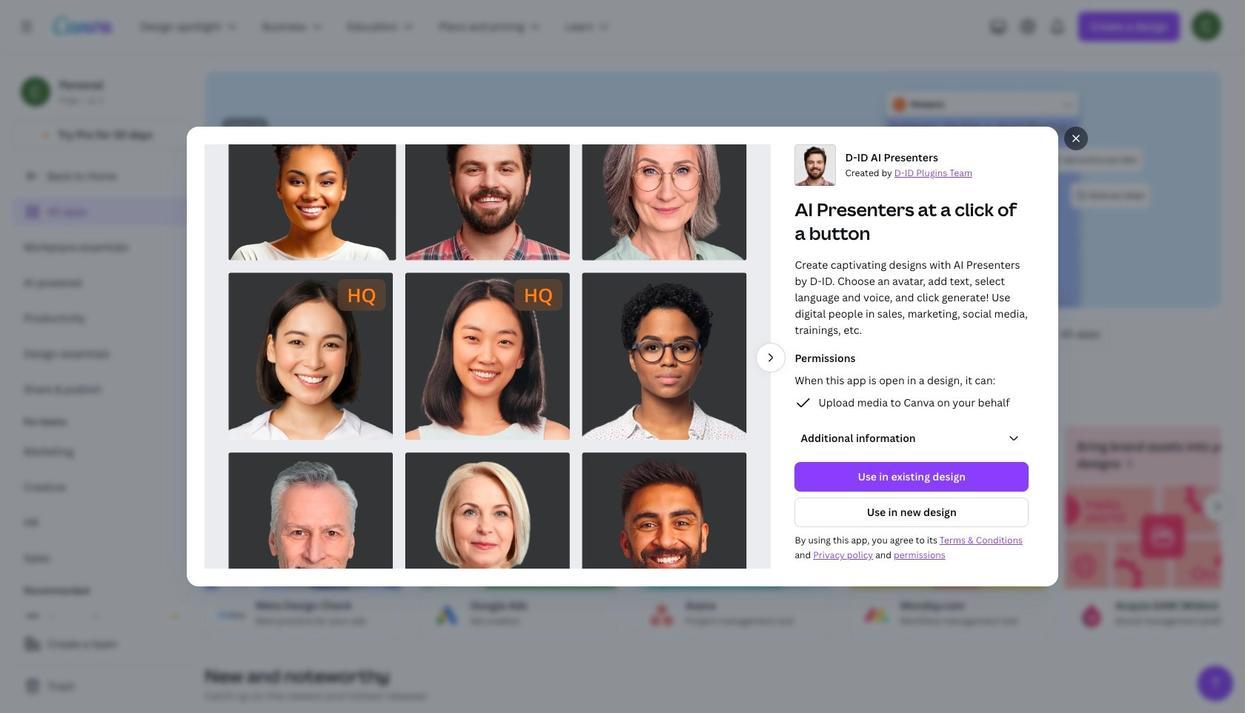 Task type: vqa. For each thing, say whether or not it's contained in the screenshot.
right "
no



Task type: describe. For each thing, give the bounding box(es) containing it.
0 vertical spatial google ads image
[[420, 485, 616, 589]]

a collage of facebook and instagram logos and posts, showing some suggestions for improving the example posts. image
[[800, 71, 1221, 308]]

asana image
[[635, 485, 831, 589]]

asana image
[[647, 601, 677, 631]]

meta design check image
[[217, 601, 247, 631]]

top level navigation element
[[130, 12, 625, 42]]

2 list from the top
[[12, 437, 193, 574]]

0 vertical spatial acquia dam (widen) image
[[1065, 485, 1245, 589]]



Task type: locate. For each thing, give the bounding box(es) containing it.
meta design check image
[[205, 485, 401, 589]]

google ads image
[[420, 485, 616, 589], [432, 601, 462, 631]]

monday.com image
[[862, 601, 892, 631]]

1 vertical spatial list
[[12, 437, 193, 574]]

acquia dam (widen) image
[[1065, 485, 1245, 589], [1077, 601, 1107, 631]]

1 list from the top
[[12, 197, 193, 405]]

Input field to search for apps search field
[[234, 321, 462, 349]]

1 vertical spatial acquia dam (widen) image
[[1077, 601, 1107, 631]]

list
[[12, 197, 193, 405], [12, 437, 193, 574]]

0 vertical spatial list
[[12, 197, 193, 405]]

1 vertical spatial google ads image
[[432, 601, 462, 631]]

monday.com image
[[850, 485, 1046, 589]]



